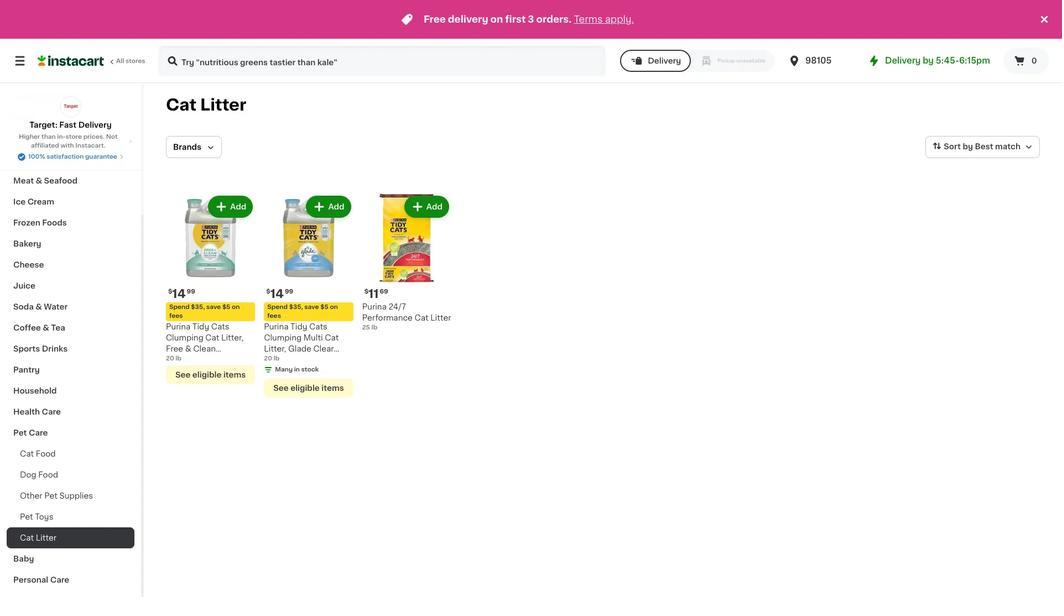 Task type: vqa. For each thing, say whether or not it's contained in the screenshot.
Stacks
no



Task type: describe. For each thing, give the bounding box(es) containing it.
best
[[975, 143, 993, 151]]

$ 14 99 for purina tidy cats clumping multi cat litter, glade clear springs
[[266, 288, 293, 300]]

soda & water link
[[7, 297, 134, 318]]

pet for pet toys
[[20, 513, 33, 521]]

clumping for free
[[166, 334, 203, 342]]

juice
[[13, 282, 35, 290]]

see eligible items for springs
[[273, 385, 344, 392]]

glade
[[288, 345, 311, 353]]

service type group
[[620, 50, 775, 72]]

target: fast delivery
[[29, 121, 112, 129]]

personal care link
[[7, 570, 134, 591]]

cat food
[[20, 450, 56, 458]]

in
[[294, 367, 300, 373]]

all stores link
[[38, 45, 146, 76]]

dairy
[[13, 135, 35, 143]]

pantry link
[[7, 360, 134, 381]]

soda
[[13, 303, 34, 311]]

baby
[[13, 556, 34, 563]]

see eligible items for unscented
[[175, 371, 246, 379]]

clumping for litter,
[[264, 334, 302, 342]]

candy
[[52, 156, 79, 164]]

with
[[61, 143, 74, 149]]

delivery for delivery
[[648, 57, 681, 65]]

cat up baby
[[20, 534, 34, 542]]

& for dairy
[[37, 135, 43, 143]]

$ 11 69
[[364, 288, 388, 300]]

guarantee
[[85, 154, 117, 160]]

purina for purina 24/7 performance cat litter 25 lb
[[362, 303, 387, 311]]

purina 24/7 performance cat litter 25 lb
[[362, 303, 451, 331]]

delivery by 5:45-6:15pm
[[885, 56, 990, 65]]

20 for unscented
[[166, 356, 174, 362]]

lb for purina tidy cats clumping cat litter, free & clean unscented multi cat litter
[[176, 356, 181, 362]]

99 for purina tidy cats clumping multi cat litter, glade clear springs
[[285, 289, 293, 295]]

$5 for purina tidy cats clumping multi cat litter, glade clear springs
[[320, 304, 328, 311]]

cat food link
[[7, 444, 134, 465]]

frozen
[[13, 219, 40, 227]]

other
[[20, 492, 42, 500]]

cat up 'clean'
[[205, 334, 219, 342]]

on for purina tidy cats clumping multi cat litter, glade clear springs
[[330, 304, 338, 311]]

24/7
[[389, 303, 406, 311]]

see for unscented
[[175, 371, 191, 379]]

1 vertical spatial pet
[[44, 492, 57, 500]]

pantry
[[13, 366, 40, 374]]

brands
[[173, 143, 201, 151]]

98105 button
[[788, 45, 854, 76]]

delivery for delivery by 5:45-6:15pm
[[885, 56, 921, 65]]

add button for purina tidy cats clumping cat litter, free & clean unscented multi cat litter
[[209, 197, 252, 217]]

$ inside '$ 11 69'
[[364, 289, 368, 295]]

purina tidy cats clumping multi cat litter, glade clear springs
[[264, 323, 339, 364]]

pet for pet care
[[13, 429, 27, 437]]

dog
[[20, 471, 36, 479]]

household link
[[7, 381, 134, 402]]

vegetables
[[37, 93, 82, 101]]

sports drinks link
[[7, 339, 134, 360]]

by for sort
[[963, 143, 973, 151]]

$35, for cat
[[191, 304, 205, 311]]

lb for purina tidy cats clumping multi cat litter, glade clear springs
[[274, 356, 280, 362]]

$ for purina tidy cats clumping multi cat litter, glade clear springs
[[266, 289, 270, 295]]

100% satisfaction guarantee
[[28, 154, 117, 160]]

$35, for multi
[[289, 304, 303, 311]]

higher than in-store prices. not affiliated with instacart.
[[19, 134, 118, 149]]

multi inside purina tidy cats clumping multi cat litter, glade clear springs
[[304, 334, 323, 342]]

cat inside purina 24/7 performance cat litter 25 lb
[[415, 314, 429, 322]]

tea
[[51, 324, 65, 332]]

litter, inside purina tidy cats clumping cat litter, free & clean unscented multi cat litter
[[221, 334, 244, 342]]

save for cat
[[206, 304, 221, 311]]

bakery link
[[7, 233, 134, 255]]

instacart.
[[75, 143, 106, 149]]

eggs
[[45, 135, 65, 143]]

frozen foods link
[[7, 212, 134, 233]]

cat litter link
[[7, 528, 134, 549]]

target: fast delivery link
[[29, 96, 112, 131]]

20 for springs
[[264, 356, 272, 362]]

litter, inside purina tidy cats clumping multi cat litter, glade clear springs
[[264, 345, 286, 353]]

spend for purina tidy cats clumping cat litter, free & clean unscented multi cat litter
[[169, 304, 190, 311]]

& for soda
[[36, 303, 42, 311]]

coffee & tea link
[[7, 318, 134, 339]]

spend for purina tidy cats clumping multi cat litter, glade clear springs
[[267, 304, 288, 311]]

higher
[[19, 134, 40, 140]]

20 lb for unscented
[[166, 356, 181, 362]]

14 for purina tidy cats clumping multi cat litter, glade clear springs
[[270, 288, 284, 300]]

litter inside cat litter link
[[36, 534, 56, 542]]

all stores
[[116, 58, 145, 64]]

household
[[13, 387, 57, 395]]

25
[[362, 325, 370, 331]]

ice cream
[[13, 198, 54, 206]]

apply.
[[605, 15, 634, 24]]

ice cream link
[[7, 191, 134, 212]]

toys
[[35, 513, 53, 521]]

ice
[[13, 198, 26, 206]]

0 horizontal spatial delivery
[[78, 121, 112, 129]]

sort by
[[944, 143, 973, 151]]

eligible for unscented
[[192, 371, 222, 379]]

& for meat
[[36, 177, 42, 185]]

fresh fruit link
[[7, 107, 134, 128]]

dairy & eggs
[[13, 135, 65, 143]]

cats for multi
[[309, 323, 328, 331]]

on for purina tidy cats clumping cat litter, free & clean unscented multi cat litter
[[232, 304, 240, 311]]

fresh for fresh vegetables
[[13, 93, 36, 101]]

target:
[[29, 121, 58, 129]]

purina for purina tidy cats clumping cat litter, free & clean unscented multi cat litter
[[166, 323, 190, 331]]

tidy for multi
[[291, 323, 307, 331]]

other pet supplies
[[20, 492, 93, 500]]

14 for purina tidy cats clumping cat litter, free & clean unscented multi cat litter
[[172, 288, 186, 300]]

in-
[[57, 134, 66, 140]]

terms
[[574, 15, 603, 24]]

delivery
[[448, 15, 488, 24]]

free inside purina tidy cats clumping cat litter, free & clean unscented multi cat litter
[[166, 345, 183, 353]]

snacks & candy link
[[7, 149, 134, 170]]

brands button
[[166, 136, 222, 158]]

than
[[41, 134, 56, 140]]

tidy for cat
[[192, 323, 209, 331]]

100% satisfaction guarantee button
[[17, 150, 124, 162]]



Task type: locate. For each thing, give the bounding box(es) containing it.
on left first
[[491, 15, 503, 24]]

prices.
[[83, 134, 105, 140]]

litter inside purina 24/7 performance cat litter 25 lb
[[431, 314, 451, 322]]

clumping up glade
[[264, 334, 302, 342]]

1 20 lb from the left
[[166, 356, 181, 362]]

2 horizontal spatial product group
[[362, 194, 451, 333]]

cat litter down pet toys
[[20, 534, 56, 542]]

1 vertical spatial see eligible items
[[273, 385, 344, 392]]

foods
[[42, 219, 67, 227]]

fresh fruit
[[13, 114, 56, 122]]

sports
[[13, 345, 40, 353]]

litter down toys
[[36, 534, 56, 542]]

clean
[[193, 345, 216, 353]]

1 tidy from the left
[[192, 323, 209, 331]]

1 horizontal spatial delivery
[[648, 57, 681, 65]]

see for springs
[[273, 385, 289, 392]]

2 horizontal spatial lb
[[372, 325, 377, 331]]

99 for purina tidy cats clumping cat litter, free & clean unscented multi cat litter
[[187, 289, 195, 295]]

0 vertical spatial multi
[[304, 334, 323, 342]]

2 14 from the left
[[270, 288, 284, 300]]

1 spend from the left
[[169, 304, 190, 311]]

1 99 from the left
[[187, 289, 195, 295]]

eligible down stock
[[291, 385, 320, 392]]

personal care
[[13, 577, 69, 584]]

1 horizontal spatial 20
[[264, 356, 272, 362]]

0
[[1032, 57, 1037, 65]]

items left many
[[223, 371, 246, 379]]

0 vertical spatial litter,
[[221, 334, 244, 342]]

care
[[42, 408, 61, 416], [29, 429, 48, 437], [50, 577, 69, 584]]

1 20 from the left
[[166, 356, 174, 362]]

meat & seafood link
[[7, 170, 134, 191]]

cats inside purina tidy cats clumping cat litter, free & clean unscented multi cat litter
[[211, 323, 229, 331]]

see eligible items button down stock
[[264, 379, 353, 398]]

cats inside purina tidy cats clumping multi cat litter, glade clear springs
[[309, 323, 328, 331]]

instacart logo image
[[38, 54, 104, 68]]

2 add from the left
[[328, 203, 345, 211]]

1 horizontal spatial 99
[[285, 289, 293, 295]]

1 horizontal spatial items
[[322, 385, 344, 392]]

care for personal care
[[50, 577, 69, 584]]

1 vertical spatial litter,
[[264, 345, 286, 353]]

dog food
[[20, 471, 58, 479]]

litter inside purina tidy cats clumping cat litter, free & clean unscented multi cat litter
[[166, 368, 187, 375]]

Search field
[[159, 46, 605, 75]]

terms apply. link
[[574, 15, 634, 24]]

0 horizontal spatial fees
[[169, 313, 183, 319]]

add button for purina tidy cats clumping multi cat litter, glade clear springs
[[307, 197, 350, 217]]

seafood
[[44, 177, 77, 185]]

1 vertical spatial see
[[273, 385, 289, 392]]

& right meat
[[36, 177, 42, 185]]

food up "dog food"
[[36, 450, 56, 458]]

1 spend $35, save $5 on fees from the left
[[169, 304, 240, 319]]

snacks & candy
[[13, 156, 79, 164]]

0 horizontal spatial 20
[[166, 356, 174, 362]]

save for multi
[[304, 304, 319, 311]]

0 horizontal spatial cats
[[211, 323, 229, 331]]

69
[[380, 289, 388, 295]]

0 horizontal spatial 99
[[187, 289, 195, 295]]

litter right performance
[[431, 314, 451, 322]]

fees
[[169, 313, 183, 319], [267, 313, 281, 319]]

multi down 'clean'
[[211, 356, 230, 364]]

1 add from the left
[[230, 203, 246, 211]]

& for coffee
[[43, 324, 49, 332]]

2 horizontal spatial add button
[[405, 197, 448, 217]]

2 tidy from the left
[[291, 323, 307, 331]]

see eligible items button for springs
[[264, 379, 353, 398]]

pet
[[13, 429, 27, 437], [44, 492, 57, 500], [20, 513, 33, 521]]

1 product group from the left
[[166, 194, 255, 385]]

1 horizontal spatial add
[[328, 203, 345, 211]]

0 horizontal spatial litter,
[[221, 334, 244, 342]]

spend $35, save $5 on fees up 'clean'
[[169, 304, 240, 319]]

2 spend $35, save $5 on fees from the left
[[267, 304, 338, 319]]

care for health care
[[42, 408, 61, 416]]

see eligible items down stock
[[273, 385, 344, 392]]

pet left toys
[[20, 513, 33, 521]]

spend $35, save $5 on fees up purina tidy cats clumping multi cat litter, glade clear springs
[[267, 304, 338, 319]]

satisfaction
[[47, 154, 84, 160]]

3 add from the left
[[426, 203, 443, 211]]

meat
[[13, 177, 34, 185]]

0 horizontal spatial $35,
[[191, 304, 205, 311]]

0 horizontal spatial see eligible items
[[175, 371, 246, 379]]

clear
[[313, 345, 334, 353]]

2 horizontal spatial purina
[[362, 303, 387, 311]]

food for dog food
[[38, 471, 58, 479]]

spend up purina tidy cats clumping multi cat litter, glade clear springs
[[267, 304, 288, 311]]

clumping inside purina tidy cats clumping multi cat litter, glade clear springs
[[264, 334, 302, 342]]

care right health
[[42, 408, 61, 416]]

cat up the dog at the left of page
[[20, 450, 34, 458]]

2 clumping from the left
[[264, 334, 302, 342]]

many
[[275, 367, 293, 373]]

2 save from the left
[[304, 304, 319, 311]]

cats
[[211, 323, 229, 331], [309, 323, 328, 331]]

purina inside purina tidy cats clumping multi cat litter, glade clear springs
[[264, 323, 289, 331]]

product group containing 11
[[362, 194, 451, 333]]

1 horizontal spatial fees
[[267, 313, 281, 319]]

limited time offer region
[[0, 0, 1038, 39]]

free left delivery
[[424, 15, 446, 24]]

2 $35, from the left
[[289, 304, 303, 311]]

fresh up higher
[[13, 114, 36, 122]]

0 horizontal spatial $
[[168, 289, 172, 295]]

target: fast delivery logo image
[[60, 96, 81, 117]]

free up unscented at bottom
[[166, 345, 183, 353]]

delivery button
[[620, 50, 691, 72]]

fresh for fresh fruit
[[13, 114, 36, 122]]

add
[[230, 203, 246, 211], [328, 203, 345, 211], [426, 203, 443, 211]]

& down 'affiliated'
[[44, 156, 51, 164]]

pet down health
[[13, 429, 27, 437]]

1 horizontal spatial 20 lb
[[264, 356, 280, 362]]

0 vertical spatial see eligible items
[[175, 371, 246, 379]]

1 vertical spatial care
[[29, 429, 48, 437]]

not
[[106, 134, 118, 140]]

see
[[175, 371, 191, 379], [273, 385, 289, 392]]

1 horizontal spatial add button
[[307, 197, 350, 217]]

1 horizontal spatial $5
[[320, 304, 328, 311]]

best match
[[975, 143, 1021, 151]]

0 horizontal spatial spend $35, save $5 on fees
[[169, 304, 240, 319]]

tidy inside purina tidy cats clumping cat litter, free & clean unscented multi cat litter
[[192, 323, 209, 331]]

care for pet care
[[29, 429, 48, 437]]

0 vertical spatial pet
[[13, 429, 27, 437]]

2 vertical spatial pet
[[20, 513, 33, 521]]

sort
[[944, 143, 961, 151]]

2 horizontal spatial add
[[426, 203, 443, 211]]

3 $ from the left
[[364, 289, 368, 295]]

springs
[[264, 356, 294, 364]]

$35, up purina tidy cats clumping multi cat litter, glade clear springs
[[289, 304, 303, 311]]

health care link
[[7, 402, 134, 423]]

bakery
[[13, 240, 41, 248]]

tidy up 'clean'
[[192, 323, 209, 331]]

orders.
[[536, 15, 572, 24]]

1 horizontal spatial lb
[[274, 356, 280, 362]]

tidy up glade
[[291, 323, 307, 331]]

save up purina tidy cats clumping multi cat litter, glade clear springs
[[304, 304, 319, 311]]

1 horizontal spatial $
[[266, 289, 270, 295]]

pet toys link
[[7, 507, 134, 528]]

spend
[[169, 304, 190, 311], [267, 304, 288, 311]]

1 horizontal spatial see eligible items button
[[264, 379, 353, 398]]

0 horizontal spatial eligible
[[192, 371, 222, 379]]

2 20 lb from the left
[[264, 356, 280, 362]]

1 $ from the left
[[168, 289, 172, 295]]

2 spend from the left
[[267, 304, 288, 311]]

tidy
[[192, 323, 209, 331], [291, 323, 307, 331]]

0 vertical spatial see
[[175, 371, 191, 379]]

$35, up 'clean'
[[191, 304, 205, 311]]

pet right other
[[44, 492, 57, 500]]

1 horizontal spatial spend $35, save $5 on fees
[[267, 304, 338, 319]]

cat right performance
[[415, 314, 429, 322]]

0 vertical spatial free
[[424, 15, 446, 24]]

1 horizontal spatial see
[[273, 385, 289, 392]]

food for cat food
[[36, 450, 56, 458]]

see down many
[[273, 385, 289, 392]]

care down baby link
[[50, 577, 69, 584]]

0 vertical spatial cat litter
[[166, 97, 246, 113]]

0 horizontal spatial add
[[230, 203, 246, 211]]

0 horizontal spatial save
[[206, 304, 221, 311]]

$5 for purina tidy cats clumping cat litter, free & clean unscented multi cat litter
[[222, 304, 230, 311]]

1 horizontal spatial 14
[[270, 288, 284, 300]]

1 $35, from the left
[[191, 304, 205, 311]]

by inside field
[[963, 143, 973, 151]]

dairy & eggs link
[[7, 128, 134, 149]]

pet toys
[[20, 513, 53, 521]]

cream
[[27, 198, 54, 206]]

delivery inside button
[[648, 57, 681, 65]]

0 horizontal spatial $ 14 99
[[168, 288, 195, 300]]

0 button
[[1004, 48, 1049, 74]]

0 horizontal spatial clumping
[[166, 334, 203, 342]]

on up purina tidy cats clumping cat litter, free & clean unscented multi cat litter
[[232, 304, 240, 311]]

unscented
[[166, 356, 209, 364]]

1 horizontal spatial eligible
[[291, 385, 320, 392]]

1 vertical spatial by
[[963, 143, 973, 151]]

clumping up unscented at bottom
[[166, 334, 203, 342]]

cat up brands
[[166, 97, 196, 113]]

2 $5 from the left
[[320, 304, 328, 311]]

& down target:
[[37, 135, 43, 143]]

0 horizontal spatial 14
[[172, 288, 186, 300]]

3 product group from the left
[[362, 194, 451, 333]]

0 horizontal spatial add button
[[209, 197, 252, 217]]

0 vertical spatial items
[[223, 371, 246, 379]]

0 horizontal spatial items
[[223, 371, 246, 379]]

1 save from the left
[[206, 304, 221, 311]]

1 horizontal spatial $ 14 99
[[266, 288, 293, 300]]

98105
[[806, 56, 832, 65]]

by right sort
[[963, 143, 973, 151]]

on up clear
[[330, 304, 338, 311]]

1 horizontal spatial by
[[963, 143, 973, 151]]

& for snacks
[[44, 156, 51, 164]]

litter
[[200, 97, 246, 113], [431, 314, 451, 322], [166, 368, 187, 375], [36, 534, 56, 542]]

2 99 from the left
[[285, 289, 293, 295]]

2 horizontal spatial $
[[364, 289, 368, 295]]

1 $5 from the left
[[222, 304, 230, 311]]

1 vertical spatial free
[[166, 345, 183, 353]]

0 horizontal spatial by
[[923, 56, 934, 65]]

delivery by 5:45-6:15pm link
[[868, 54, 990, 68]]

2 add button from the left
[[307, 197, 350, 217]]

1 horizontal spatial spend
[[267, 304, 288, 311]]

2 20 from the left
[[264, 356, 272, 362]]

0 horizontal spatial product group
[[166, 194, 255, 385]]

0 vertical spatial food
[[36, 450, 56, 458]]

purina for purina tidy cats clumping multi cat litter, glade clear springs
[[264, 323, 289, 331]]

health
[[13, 408, 40, 416]]

1 horizontal spatial tidy
[[291, 323, 307, 331]]

see down unscented at bottom
[[175, 371, 191, 379]]

0 vertical spatial fresh
[[13, 93, 36, 101]]

multi inside purina tidy cats clumping cat litter, free & clean unscented multi cat litter
[[211, 356, 230, 364]]

& inside purina tidy cats clumping cat litter, free & clean unscented multi cat litter
[[185, 345, 191, 353]]

coffee
[[13, 324, 41, 332]]

purina down 11
[[362, 303, 387, 311]]

lb
[[372, 325, 377, 331], [176, 356, 181, 362], [274, 356, 280, 362]]

add for purina tidy cats clumping multi cat litter, glade clear springs
[[328, 203, 345, 211]]

2 $ 14 99 from the left
[[266, 288, 293, 300]]

items for purina tidy cats clumping cat litter, free & clean unscented multi cat litter
[[223, 371, 246, 379]]

save up purina tidy cats clumping cat litter, free & clean unscented multi cat litter
[[206, 304, 221, 311]]

0 horizontal spatial tidy
[[192, 323, 209, 331]]

juice link
[[7, 276, 134, 297]]

0 horizontal spatial 20 lb
[[166, 356, 181, 362]]

fresh vegetables link
[[7, 86, 134, 107]]

1 horizontal spatial product group
[[264, 194, 353, 398]]

1 cats from the left
[[211, 323, 229, 331]]

fees for purina tidy cats clumping cat litter, free & clean unscented multi cat litter
[[169, 313, 183, 319]]

1 vertical spatial items
[[322, 385, 344, 392]]

0 horizontal spatial lb
[[176, 356, 181, 362]]

on inside "limited time offer" region
[[491, 15, 503, 24]]

1 horizontal spatial multi
[[304, 334, 323, 342]]

20 lb for springs
[[264, 356, 280, 362]]

6:15pm
[[959, 56, 990, 65]]

3
[[528, 15, 534, 24]]

fees up purina tidy cats clumping cat litter, free & clean unscented multi cat litter
[[169, 313, 183, 319]]

purina inside purina tidy cats clumping cat litter, free & clean unscented multi cat litter
[[166, 323, 190, 331]]

by for delivery
[[923, 56, 934, 65]]

eligible down unscented at bottom
[[192, 371, 222, 379]]

Best match Sort by field
[[926, 136, 1040, 158]]

cheese link
[[7, 255, 134, 276]]

spend $35, save $5 on fees for multi
[[267, 304, 338, 319]]

cat up clear
[[325, 334, 339, 342]]

drinks
[[42, 345, 68, 353]]

& up unscented at bottom
[[185, 345, 191, 353]]

1 vertical spatial fresh
[[13, 114, 36, 122]]

1 vertical spatial eligible
[[291, 385, 320, 392]]

0 horizontal spatial $5
[[222, 304, 230, 311]]

pet care
[[13, 429, 48, 437]]

0 horizontal spatial spend
[[169, 304, 190, 311]]

first
[[505, 15, 526, 24]]

2 horizontal spatial delivery
[[885, 56, 921, 65]]

purina inside purina 24/7 performance cat litter 25 lb
[[362, 303, 387, 311]]

higher than in-store prices. not affiliated with instacart. link
[[9, 133, 132, 150]]

cat inside purina tidy cats clumping multi cat litter, glade clear springs
[[325, 334, 339, 342]]

see eligible items button down 'clean'
[[166, 366, 255, 385]]

2 horizontal spatial on
[[491, 15, 503, 24]]

cats up clear
[[309, 323, 328, 331]]

1 add button from the left
[[209, 197, 252, 217]]

litter,
[[221, 334, 244, 342], [264, 345, 286, 353]]

free delivery on first 3 orders. terms apply.
[[424, 15, 634, 24]]

1 horizontal spatial on
[[330, 304, 338, 311]]

0 horizontal spatial see eligible items button
[[166, 366, 255, 385]]

stock
[[301, 367, 319, 373]]

& right soda
[[36, 303, 42, 311]]

0 horizontal spatial on
[[232, 304, 240, 311]]

items down clear
[[322, 385, 344, 392]]

fees for purina tidy cats clumping multi cat litter, glade clear springs
[[267, 313, 281, 319]]

clumping
[[166, 334, 203, 342], [264, 334, 302, 342]]

items
[[223, 371, 246, 379], [322, 385, 344, 392]]

litter up brands dropdown button
[[200, 97, 246, 113]]

fees up purina tidy cats clumping multi cat litter, glade clear springs
[[267, 313, 281, 319]]

1 horizontal spatial cats
[[309, 323, 328, 331]]

tidy inside purina tidy cats clumping multi cat litter, glade clear springs
[[291, 323, 307, 331]]

items for purina tidy cats clumping multi cat litter, glade clear springs
[[322, 385, 344, 392]]

1 $ 14 99 from the left
[[168, 288, 195, 300]]

0 vertical spatial eligible
[[192, 371, 222, 379]]

1 14 from the left
[[172, 288, 186, 300]]

$
[[168, 289, 172, 295], [266, 289, 270, 295], [364, 289, 368, 295]]

2 vertical spatial care
[[50, 577, 69, 584]]

cat left the springs
[[232, 356, 246, 364]]

1 horizontal spatial save
[[304, 304, 319, 311]]

$ for purina tidy cats clumping cat litter, free & clean unscented multi cat litter
[[168, 289, 172, 295]]

None search field
[[158, 45, 606, 76]]

care up cat food
[[29, 429, 48, 437]]

see eligible items down 'clean'
[[175, 371, 246, 379]]

eligible for springs
[[291, 385, 320, 392]]

pet care link
[[7, 423, 134, 444]]

0 vertical spatial by
[[923, 56, 934, 65]]

0 horizontal spatial free
[[166, 345, 183, 353]]

$5 up clear
[[320, 304, 328, 311]]

free inside "limited time offer" region
[[424, 15, 446, 24]]

baby link
[[7, 549, 134, 570]]

spend $35, save $5 on fees for cat
[[169, 304, 240, 319]]

purina up unscented at bottom
[[166, 323, 190, 331]]

1 horizontal spatial $35,
[[289, 304, 303, 311]]

fresh
[[13, 93, 36, 101], [13, 114, 36, 122]]

1 horizontal spatial see eligible items
[[273, 385, 344, 392]]

1 vertical spatial multi
[[211, 356, 230, 364]]

1 clumping from the left
[[166, 334, 203, 342]]

1 vertical spatial food
[[38, 471, 58, 479]]

0 horizontal spatial multi
[[211, 356, 230, 364]]

snacks
[[13, 156, 42, 164]]

fresh up the fresh fruit
[[13, 93, 36, 101]]

1 horizontal spatial clumping
[[264, 334, 302, 342]]

cat litter up brands dropdown button
[[166, 97, 246, 113]]

1 vertical spatial cat litter
[[20, 534, 56, 542]]

1 fresh from the top
[[13, 93, 36, 101]]

0 vertical spatial care
[[42, 408, 61, 416]]

& left tea
[[43, 324, 49, 332]]

3 add button from the left
[[405, 197, 448, 217]]

2 fees from the left
[[267, 313, 281, 319]]

5:45-
[[936, 56, 959, 65]]

purina up glade
[[264, 323, 289, 331]]

100%
[[28, 154, 45, 160]]

other pet supplies link
[[7, 486, 134, 507]]

1 horizontal spatial litter,
[[264, 345, 286, 353]]

spend up purina tidy cats clumping cat litter, free & clean unscented multi cat litter
[[169, 304, 190, 311]]

food right the dog at the left of page
[[38, 471, 58, 479]]

2 fresh from the top
[[13, 114, 36, 122]]

cats up 'clean'
[[211, 323, 229, 331]]

1 horizontal spatial purina
[[264, 323, 289, 331]]

0 horizontal spatial purina
[[166, 323, 190, 331]]

add for purina tidy cats clumping cat litter, free & clean unscented multi cat litter
[[230, 203, 246, 211]]

litter down unscented at bottom
[[166, 368, 187, 375]]

2 $ from the left
[[266, 289, 270, 295]]

multi up clear
[[304, 334, 323, 342]]

$5 up purina tidy cats clumping cat litter, free & clean unscented multi cat litter
[[222, 304, 230, 311]]

2 cats from the left
[[309, 323, 328, 331]]

2 product group from the left
[[264, 194, 353, 398]]

lb inside purina 24/7 performance cat litter 25 lb
[[372, 325, 377, 331]]

0 horizontal spatial cat litter
[[20, 534, 56, 542]]

cats for cat
[[211, 323, 229, 331]]

clumping inside purina tidy cats clumping cat litter, free & clean unscented multi cat litter
[[166, 334, 203, 342]]

1 fees from the left
[[169, 313, 183, 319]]

delivery
[[885, 56, 921, 65], [648, 57, 681, 65], [78, 121, 112, 129]]

1 horizontal spatial cat litter
[[166, 97, 246, 113]]

supplies
[[59, 492, 93, 500]]

product group
[[166, 194, 255, 385], [264, 194, 353, 398], [362, 194, 451, 333]]

$ 14 99 for purina tidy cats clumping cat litter, free & clean unscented multi cat litter
[[168, 288, 195, 300]]

by left 5:45-
[[923, 56, 934, 65]]

1 horizontal spatial free
[[424, 15, 446, 24]]

0 horizontal spatial see
[[175, 371, 191, 379]]

see eligible items button for unscented
[[166, 366, 255, 385]]

11
[[368, 288, 379, 300]]



